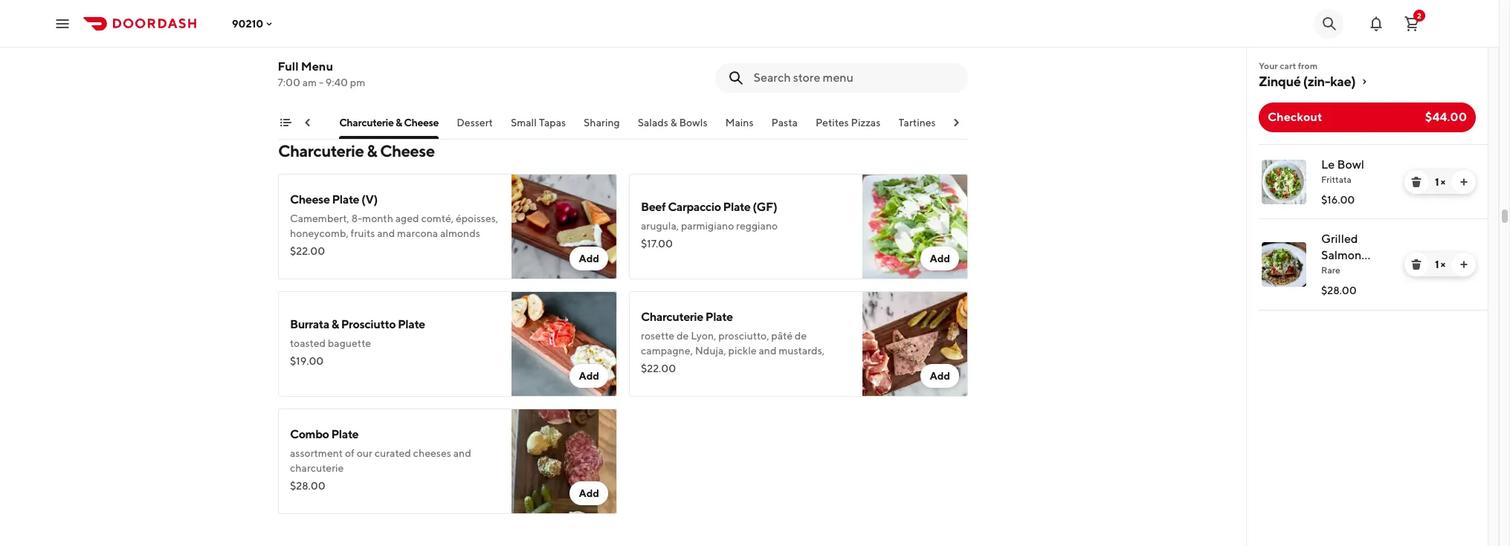 Task type: describe. For each thing, give the bounding box(es) containing it.
sharing
[[584, 117, 620, 129]]

vegetables
[[955, 117, 1008, 129]]

salads
[[638, 117, 669, 129]]

90210 button
[[232, 17, 275, 29]]

grilled salmon plate (gf)
[[1322, 232, 1378, 279]]

notification bell image
[[1368, 15, 1386, 32]]

beef
[[641, 200, 666, 214]]

assortment
[[290, 448, 343, 460]]

charcuterie inside charcuterie plate rosette de lyon, prosciutto, pâté de campagne, nduja, pickle and mustards, $22.00
[[641, 310, 704, 324]]

fruits
[[351, 228, 375, 240]]

burrata
[[290, 318, 330, 332]]

7:00
[[278, 77, 301, 89]]

$13.00
[[290, 57, 323, 68]]

& inside burrata & prosciutto plate toasted baguette $19.00
[[332, 318, 339, 332]]

add button for burrata & prosciutto plate
[[570, 364, 608, 388]]

le bowl image
[[1262, 160, 1307, 205]]

pm
[[351, 77, 366, 89]]

small tapas button
[[511, 115, 567, 139]]

$17.00
[[641, 238, 673, 250]]

zinqué (zin-kae) link
[[1259, 73, 1477, 91]]

comté,
[[421, 213, 454, 225]]

salmon
[[1322, 248, 1362, 263]]

list containing le bowl
[[1247, 144, 1488, 311]]

honeycomb,
[[290, 228, 349, 240]]

(zin-
[[1304, 74, 1331, 89]]

reggiano
[[736, 220, 778, 232]]

époisses,
[[456, 213, 499, 225]]

prosciutto,
[[719, 330, 770, 342]]

1 horizontal spatial $28.00
[[1322, 285, 1357, 297]]

vegetables button
[[955, 115, 1008, 139]]

cheese inside cheese plate (v) camembert, 8-month aged comté,  époisses, honeycomb, fruits and marcona almonds $22.00
[[290, 193, 330, 207]]

$22.00 inside cheese plate (v) camembert, 8-month aged comté,  époisses, honeycomb, fruits and marcona almonds $22.00
[[290, 245, 325, 257]]

petites
[[816, 117, 850, 129]]

nduja,
[[695, 345, 727, 357]]

sharing button
[[584, 115, 620, 139]]

combo plate assortment of our curated cheeses and charcuterie $28.00
[[290, 428, 471, 492]]

dessert
[[457, 117, 493, 129]]

plate inside beef carpaccio plate (gf) arugula, parmigiano reggiano $17.00
[[723, 200, 751, 214]]

zinqué
[[1259, 74, 1301, 89]]

$19.00
[[290, 356, 324, 367]]

small tapas
[[511, 117, 567, 129]]

mustards,
[[779, 345, 825, 357]]

grilled
[[1322, 232, 1359, 246]]

arugula,
[[641, 220, 679, 232]]

scroll menu navigation left image
[[302, 117, 314, 129]]

our
[[357, 448, 373, 460]]

pizzas
[[852, 117, 881, 129]]

le bowl frittata
[[1322, 158, 1365, 185]]

bowl
[[1338, 158, 1365, 172]]

petites pizzas button
[[816, 115, 881, 139]]

0 vertical spatial charcuterie
[[340, 117, 394, 129]]

your
[[1259, 60, 1279, 71]]

× for grilled salmon plate (gf)
[[1441, 259, 1446, 271]]

le
[[1322, 158, 1335, 172]]

parmigiano
[[681, 220, 734, 232]]

salads & bowls
[[638, 117, 708, 129]]

$22.00 inside charcuterie plate rosette de lyon, prosciutto, pâté de campagne, nduja, pickle and mustards, $22.00
[[641, 363, 676, 375]]

0 vertical spatial charcuterie & cheese
[[340, 117, 439, 129]]

cart
[[1280, 60, 1297, 71]]

9:40
[[326, 77, 348, 89]]

small
[[511, 117, 537, 129]]

add one to cart image for grilled salmon plate (gf)
[[1459, 259, 1471, 271]]

1 tartines button from the left
[[284, 115, 322, 139]]

add for combo plate
[[579, 488, 600, 500]]

rare
[[1322, 265, 1341, 276]]

campagne,
[[641, 345, 693, 357]]

charcuterie
[[290, 463, 344, 475]]

marcona
[[397, 228, 438, 240]]

mains
[[726, 117, 754, 129]]

add for charcuterie plate
[[930, 370, 951, 382]]

menu
[[302, 60, 334, 74]]

am
[[303, 77, 317, 89]]

cheese plate (v) image
[[512, 174, 617, 280]]

2 tartines button from the left
[[899, 115, 937, 139]]

add for cheese plate (v)
[[579, 253, 600, 265]]

1 vertical spatial charcuterie
[[278, 141, 364, 161]]

1 vertical spatial charcuterie & cheese
[[278, 141, 435, 161]]

de inside rosette de lyon, butter, cornichons. $13.00
[[329, 39, 342, 51]]

from
[[1299, 60, 1318, 71]]

aged
[[396, 213, 419, 225]]

checkout
[[1268, 110, 1323, 124]]

$28.00 inside combo plate assortment of our curated cheeses and charcuterie $28.00
[[290, 481, 326, 492]]

plate inside cheese plate (v) camembert, 8-month aged comté,  époisses, honeycomb, fruits and marcona almonds $22.00
[[332, 193, 359, 207]]

and for cheese plate (v)
[[377, 228, 395, 240]]

camembert,
[[290, 213, 350, 225]]

combo plate image
[[512, 409, 617, 515]]

open menu image
[[54, 15, 71, 32]]

carpaccio
[[668, 200, 721, 214]]

0 vertical spatial cheese
[[404, 117, 439, 129]]

rosette
[[290, 39, 327, 51]]

zinqué (zin-kae)
[[1259, 74, 1356, 89]]

scroll menu navigation right image
[[951, 117, 963, 129]]

almonds
[[440, 228, 480, 240]]

1 for le bowl
[[1436, 176, 1439, 188]]

8-
[[352, 213, 362, 225]]

add button for charcuterie plate
[[921, 364, 960, 388]]

1 for grilled salmon plate (gf)
[[1436, 259, 1439, 271]]

cheese plate (v) camembert, 8-month aged comté,  époisses, honeycomb, fruits and marcona almonds $22.00
[[290, 193, 499, 257]]

lyon,
[[344, 39, 366, 51]]



Task type: vqa. For each thing, say whether or not it's contained in the screenshot.


Task type: locate. For each thing, give the bounding box(es) containing it.
1 horizontal spatial tartines button
[[899, 115, 937, 139]]

2 vertical spatial charcuterie
[[641, 310, 704, 324]]

pasta button
[[772, 115, 798, 139]]

beef carpaccio plate (gf) arugula, parmigiano reggiano $17.00
[[641, 200, 778, 250]]

0 horizontal spatial tartines button
[[284, 115, 322, 139]]

pasta
[[772, 117, 798, 129]]

2 tartines from the left
[[899, 117, 937, 129]]

2 button
[[1398, 9, 1427, 38]]

remove item from cart image
[[1411, 259, 1423, 271]]

0 vertical spatial $22.00
[[290, 245, 325, 257]]

dessert button
[[457, 115, 493, 139]]

plate inside the grilled salmon plate (gf)
[[1322, 265, 1350, 279]]

and inside combo plate assortment of our curated cheeses and charcuterie $28.00
[[453, 448, 471, 460]]

1 × for grilled salmon plate (gf)
[[1436, 259, 1446, 271]]

0 horizontal spatial de
[[329, 39, 342, 51]]

1
[[1436, 176, 1439, 188], [1436, 259, 1439, 271]]

and inside cheese plate (v) camembert, 8-month aged comté,  époisses, honeycomb, fruits and marcona almonds $22.00
[[377, 228, 395, 240]]

cornichons.
[[402, 39, 456, 51]]

× right remove item from cart image
[[1441, 176, 1446, 188]]

baguette
[[328, 338, 371, 350]]

month
[[362, 213, 393, 225]]

and down pâté
[[759, 345, 777, 357]]

add one to cart image for le bowl
[[1459, 176, 1471, 188]]

rosette
[[641, 330, 675, 342]]

(gf) down salmon
[[1353, 265, 1378, 279]]

charcuterie plate image
[[863, 292, 968, 397]]

(gf)
[[753, 200, 778, 214], [1353, 265, 1378, 279]]

(gf) up reggiano
[[753, 200, 778, 214]]

petites pizzas
[[816, 117, 881, 129]]

1 vertical spatial add one to cart image
[[1459, 259, 1471, 271]]

list
[[1247, 144, 1488, 311]]

1 ×
[[1436, 176, 1446, 188], [1436, 259, 1446, 271]]

charcuterie down scroll menu navigation left image
[[278, 141, 364, 161]]

frittata
[[1322, 174, 1352, 185]]

add one to cart image right remove item from cart icon
[[1459, 259, 1471, 271]]

add button for combo plate
[[570, 482, 608, 506]]

add one to cart image
[[1459, 176, 1471, 188], [1459, 259, 1471, 271]]

& up baguette
[[332, 318, 339, 332]]

plate up lyon,
[[706, 310, 733, 324]]

show menu categories image
[[280, 117, 292, 129]]

$22.00 down the honeycomb,
[[290, 245, 325, 257]]

tartines down "am"
[[284, 117, 322, 129]]

1 vertical spatial 1
[[1436, 259, 1439, 271]]

0 vertical spatial (gf)
[[753, 200, 778, 214]]

(gf) inside the grilled salmon plate (gf)
[[1353, 265, 1378, 279]]

plate up 8-
[[332, 193, 359, 207]]

2 horizontal spatial de
[[795, 330, 807, 342]]

plate up of
[[331, 428, 359, 442]]

2 items, open order cart image
[[1404, 15, 1422, 32]]

add for burrata & prosciutto plate
[[579, 370, 600, 382]]

1 right remove item from cart image
[[1436, 176, 1439, 188]]

0 vertical spatial 1
[[1436, 176, 1439, 188]]

1 × right remove item from cart image
[[1436, 176, 1446, 188]]

0 vertical spatial add one to cart image
[[1459, 176, 1471, 188]]

1 horizontal spatial $22.00
[[641, 363, 676, 375]]

0 vertical spatial ×
[[1441, 176, 1446, 188]]

1 × for le bowl
[[1436, 176, 1446, 188]]

pickle
[[729, 345, 757, 357]]

(gf) for beef carpaccio plate (gf) arugula, parmigiano reggiano $17.00
[[753, 200, 778, 214]]

0 horizontal spatial $22.00
[[290, 245, 325, 257]]

$16.00
[[1322, 194, 1356, 206]]

combo
[[290, 428, 329, 442]]

curated
[[375, 448, 411, 460]]

toasted
[[290, 338, 326, 350]]

(gf) inside beef carpaccio plate (gf) arugula, parmigiano reggiano $17.00
[[753, 200, 778, 214]]

lyon,
[[691, 330, 717, 342]]

add
[[579, 253, 600, 265], [930, 253, 951, 265], [579, 370, 600, 382], [930, 370, 951, 382], [579, 488, 600, 500]]

0 vertical spatial $28.00
[[1322, 285, 1357, 297]]

salami tartine image
[[512, 0, 617, 98]]

plate inside combo plate assortment of our curated cheeses and charcuterie $28.00
[[331, 428, 359, 442]]

1 horizontal spatial tartines
[[899, 117, 937, 129]]

$28.00 down the "rare"
[[1322, 285, 1357, 297]]

cheeses
[[413, 448, 451, 460]]

full
[[278, 60, 299, 74]]

& inside button
[[671, 117, 678, 129]]

90210
[[232, 17, 263, 29]]

1 × from the top
[[1441, 176, 1446, 188]]

of
[[345, 448, 355, 460]]

0 horizontal spatial (gf)
[[753, 200, 778, 214]]

pâté
[[772, 330, 793, 342]]

tapas
[[539, 117, 567, 129]]

0 vertical spatial 1 ×
[[1436, 176, 1446, 188]]

and down month
[[377, 228, 395, 240]]

1 vertical spatial ×
[[1441, 259, 1446, 271]]

1 vertical spatial $28.00
[[290, 481, 326, 492]]

plate up reggiano
[[723, 200, 751, 214]]

and
[[377, 228, 395, 240], [759, 345, 777, 357], [453, 448, 471, 460]]

plate down salmon
[[1322, 265, 1350, 279]]

1 1 from the top
[[1436, 176, 1439, 188]]

de
[[329, 39, 342, 51], [677, 330, 689, 342], [795, 330, 807, 342]]

1 horizontal spatial de
[[677, 330, 689, 342]]

and for charcuterie plate
[[759, 345, 777, 357]]

rosette de lyon, butter, cornichons. $13.00
[[290, 39, 456, 68]]

and inside charcuterie plate rosette de lyon, prosciutto, pâté de campagne, nduja, pickle and mustards, $22.00
[[759, 345, 777, 357]]

add button for beef carpaccio plate (gf)
[[921, 247, 960, 271]]

$28.00
[[1322, 285, 1357, 297], [290, 481, 326, 492]]

× right remove item from cart icon
[[1441, 259, 1446, 271]]

plate inside burrata & prosciutto plate toasted baguette $19.00
[[398, 318, 425, 332]]

1 vertical spatial $22.00
[[641, 363, 676, 375]]

grilled salmon plate (gf) image
[[1262, 242, 1307, 287]]

full menu 7:00 am - 9:40 pm
[[278, 60, 366, 89]]

butter,
[[368, 39, 400, 51]]

1 horizontal spatial and
[[453, 448, 471, 460]]

plate inside charcuterie plate rosette de lyon, prosciutto, pâté de campagne, nduja, pickle and mustards, $22.00
[[706, 310, 733, 324]]

-
[[319, 77, 324, 89]]

1 1 × from the top
[[1436, 176, 1446, 188]]

bowls
[[680, 117, 708, 129]]

add for beef carpaccio plate (gf)
[[930, 253, 951, 265]]

cheese up camembert,
[[290, 193, 330, 207]]

add one to cart image right remove item from cart image
[[1459, 176, 1471, 188]]

plate right "prosciutto"
[[398, 318, 425, 332]]

(v)
[[362, 193, 378, 207]]

kae)
[[1331, 74, 1356, 89]]

0 horizontal spatial $28.00
[[290, 481, 326, 492]]

2 add one to cart image from the top
[[1459, 259, 1471, 271]]

(gf) for grilled salmon plate (gf)
[[1353, 265, 1378, 279]]

burrata & prosciutto plate image
[[512, 292, 617, 397]]

1 vertical spatial 1 ×
[[1436, 259, 1446, 271]]

charcuterie
[[340, 117, 394, 129], [278, 141, 364, 161], [641, 310, 704, 324]]

2 1 × from the top
[[1436, 259, 1446, 271]]

2
[[1418, 11, 1422, 20]]

2 1 from the top
[[1436, 259, 1439, 271]]

$28.00 down charcuterie
[[290, 481, 326, 492]]

2 horizontal spatial and
[[759, 345, 777, 357]]

plate
[[332, 193, 359, 207], [723, 200, 751, 214], [1322, 265, 1350, 279], [706, 310, 733, 324], [398, 318, 425, 332], [331, 428, 359, 442]]

tartines left scroll menu navigation right image
[[899, 117, 937, 129]]

tartines
[[284, 117, 322, 129], [899, 117, 937, 129]]

1 horizontal spatial (gf)
[[1353, 265, 1378, 279]]

and right cheeses
[[453, 448, 471, 460]]

burrata & prosciutto plate toasted baguette $19.00
[[290, 318, 425, 367]]

& up (v)
[[367, 141, 377, 161]]

beef carpaccio plate (gf) image
[[863, 174, 968, 280]]

1 add one to cart image from the top
[[1459, 176, 1471, 188]]

&
[[396, 117, 403, 129], [671, 117, 678, 129], [367, 141, 377, 161], [332, 318, 339, 332]]

salads & bowls button
[[638, 115, 708, 139]]

add button for cheese plate (v)
[[570, 247, 608, 271]]

tartines button left scroll menu navigation right image
[[899, 115, 937, 139]]

2 × from the top
[[1441, 259, 1446, 271]]

& down rosette de lyon, butter, cornichons. $13.00
[[396, 117, 403, 129]]

1 right remove item from cart icon
[[1436, 259, 1439, 271]]

0 vertical spatial and
[[377, 228, 395, 240]]

cheese left dessert
[[404, 117, 439, 129]]

remove item from cart image
[[1411, 176, 1423, 188]]

1 vertical spatial and
[[759, 345, 777, 357]]

cheese up aged
[[380, 141, 435, 161]]

× for le bowl
[[1441, 176, 1446, 188]]

& left bowls
[[671, 117, 678, 129]]

0 horizontal spatial tartines
[[284, 117, 322, 129]]

your cart from
[[1259, 60, 1318, 71]]

1 tartines from the left
[[284, 117, 322, 129]]

charcuterie & cheese
[[340, 117, 439, 129], [278, 141, 435, 161]]

mains button
[[726, 115, 754, 139]]

Item Search search field
[[754, 70, 957, 86]]

0 horizontal spatial and
[[377, 228, 395, 240]]

1 vertical spatial cheese
[[380, 141, 435, 161]]

charcuterie plate rosette de lyon, prosciutto, pâté de campagne, nduja, pickle and mustards, $22.00
[[641, 310, 825, 375]]

2 vertical spatial cheese
[[290, 193, 330, 207]]

charcuterie & cheese down the pm at top left
[[340, 117, 439, 129]]

tartines button
[[284, 115, 322, 139], [899, 115, 937, 139]]

1 × right remove item from cart icon
[[1436, 259, 1446, 271]]

cheese
[[404, 117, 439, 129], [380, 141, 435, 161], [290, 193, 330, 207]]

charcuterie up rosette
[[641, 310, 704, 324]]

charcuterie down the pm at top left
[[340, 117, 394, 129]]

1 vertical spatial (gf)
[[1353, 265, 1378, 279]]

tartines button down "am"
[[284, 115, 322, 139]]

2 vertical spatial and
[[453, 448, 471, 460]]

prosciutto
[[341, 318, 396, 332]]

$44.00
[[1426, 110, 1468, 124]]

$22.00 down campagne,
[[641, 363, 676, 375]]

charcuterie & cheese up (v)
[[278, 141, 435, 161]]



